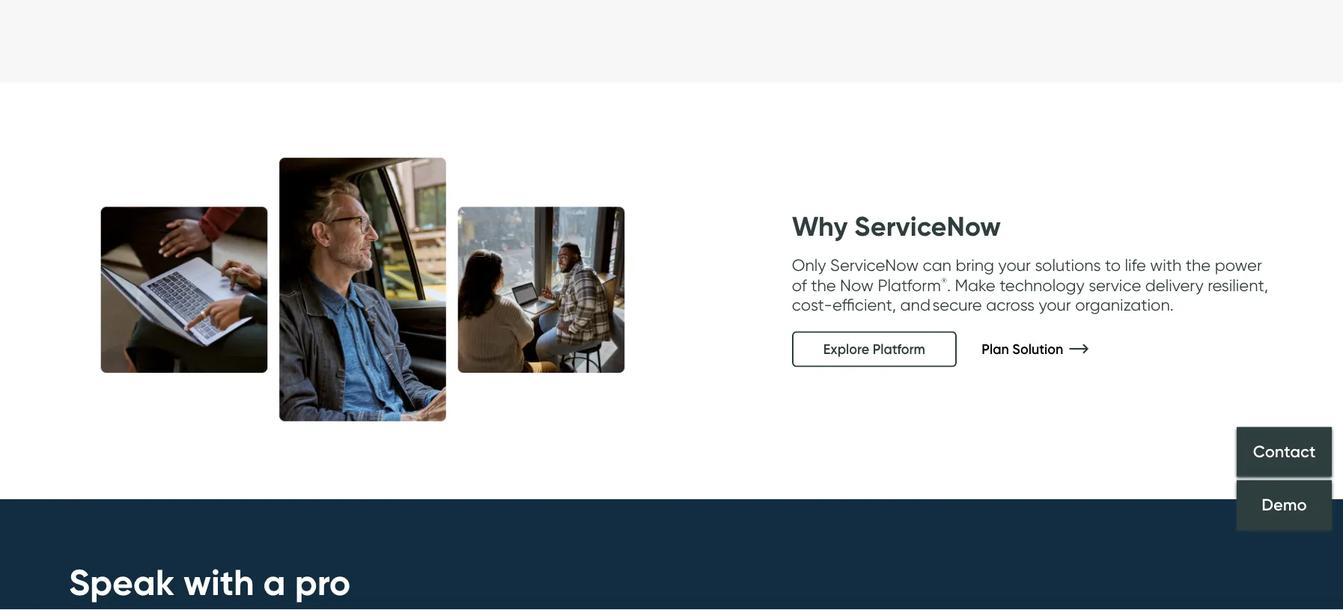 Task type: locate. For each thing, give the bounding box(es) containing it.
plan
[[982, 341, 1010, 358]]

technology
[[1000, 275, 1085, 295]]

speak with a pro
[[69, 560, 351, 605]]

®
[[941, 276, 947, 285]]

0 vertical spatial with
[[1151, 256, 1182, 275]]

your down solutions
[[1039, 295, 1072, 315]]

servicenow up efficient, at right
[[831, 256, 919, 275]]

the left power
[[1186, 256, 1211, 275]]

with
[[1151, 256, 1182, 275], [183, 560, 254, 605]]

resilient,
[[1208, 275, 1269, 295]]

of
[[792, 275, 807, 295]]

to
[[1106, 256, 1121, 275]]

servicenow inside only servicenow can bring your solutions to life with the power of the now platform
[[831, 256, 919, 275]]

demo link
[[1237, 481, 1333, 530]]

efficient,
[[833, 295, 897, 315]]

1 vertical spatial servicenow
[[831, 256, 919, 275]]

0 horizontal spatial the
[[811, 275, 836, 295]]

0 vertical spatial platform
[[878, 275, 941, 295]]

platform left the .
[[878, 275, 941, 295]]

servicenow for only
[[831, 256, 919, 275]]

platform inside only servicenow can bring your solutions to life with the power of the now platform
[[878, 275, 941, 295]]

the right 'of'
[[811, 275, 836, 295]]

your right bring
[[999, 256, 1031, 275]]

1 horizontal spatial your
[[1039, 295, 1072, 315]]

a
[[263, 560, 286, 605]]

pro
[[295, 560, 351, 605]]

plan solution
[[982, 341, 1064, 358]]

solution
[[1013, 341, 1064, 358]]

delivery
[[1146, 275, 1204, 295]]

only servicenow can bring your solutions to life with the power of the now platform
[[792, 256, 1263, 295]]

platform right explore
[[873, 341, 926, 358]]

1 horizontal spatial the
[[1186, 256, 1211, 275]]

explore
[[824, 341, 870, 358]]

0 vertical spatial your
[[999, 256, 1031, 275]]

1 vertical spatial platform
[[873, 341, 926, 358]]

the
[[1186, 256, 1211, 275], [811, 275, 836, 295]]

1 vertical spatial with
[[183, 560, 254, 605]]

platform
[[878, 275, 941, 295], [873, 341, 926, 358]]

0 horizontal spatial your
[[999, 256, 1031, 275]]

0 horizontal spatial with
[[183, 560, 254, 605]]

make
[[955, 275, 996, 295]]

1 horizontal spatial with
[[1151, 256, 1182, 275]]

1 vertical spatial your
[[1039, 295, 1072, 315]]

your
[[999, 256, 1031, 275], [1039, 295, 1072, 315]]

0 vertical spatial servicenow
[[855, 209, 1001, 243]]

servicenow
[[855, 209, 1001, 243], [831, 256, 919, 275]]

with left a
[[183, 560, 254, 605]]

explore platform
[[824, 341, 926, 358]]

solutions
[[1035, 256, 1101, 275]]

and secure
[[901, 295, 982, 315]]

servicenow up can
[[855, 209, 1001, 243]]

life
[[1125, 256, 1147, 275]]

with right life
[[1151, 256, 1182, 275]]



Task type: vqa. For each thing, say whether or not it's contained in the screenshot.
IT Asset Management's IT
no



Task type: describe. For each thing, give the bounding box(es) containing it.
can
[[923, 256, 952, 275]]

service
[[1089, 275, 1142, 295]]

organization.
[[1076, 295, 1174, 315]]

why servicenow
[[792, 209, 1001, 243]]

transform your business with the now platform image
[[65, 122, 661, 457]]

across
[[987, 295, 1035, 315]]

bring
[[956, 256, 995, 275]]

your inside only servicenow can bring your solutions to life with the power of the now platform
[[999, 256, 1031, 275]]

contact link
[[1237, 427, 1333, 477]]

.
[[947, 275, 951, 295]]

explore platform link
[[792, 332, 957, 368]]

speak
[[69, 560, 175, 605]]

only
[[792, 256, 827, 275]]

plan solution link
[[982, 341, 1111, 358]]

cost-
[[792, 295, 833, 315]]

contact
[[1254, 441, 1316, 462]]

now
[[840, 275, 874, 295]]

your inside . make technology service delivery resilient, cost-efficient, and secure across your organization.
[[1039, 295, 1072, 315]]

power
[[1215, 256, 1263, 275]]

with inside only servicenow can bring your solutions to life with the power of the now platform
[[1151, 256, 1182, 275]]

demo
[[1262, 495, 1308, 515]]

servicenow for why
[[855, 209, 1001, 243]]

. make technology service delivery resilient, cost-efficient, and secure across your organization.
[[792, 275, 1269, 315]]

why
[[792, 209, 848, 243]]



